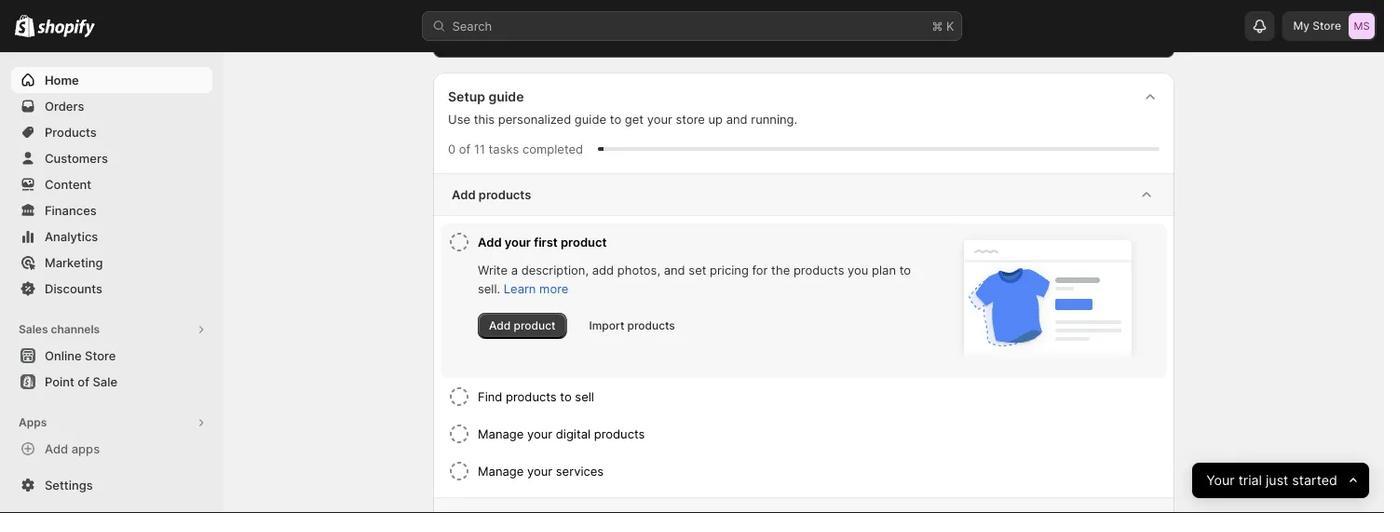 Task type: describe. For each thing, give the bounding box(es) containing it.
learn more
[[504, 281, 569, 296]]

select
[[717, 23, 751, 38]]

0 horizontal spatial for
[[546, 23, 562, 38]]

your
[[1206, 473, 1235, 489]]

add for add apps
[[45, 442, 68, 456]]

0 horizontal spatial trial
[[521, 23, 542, 38]]

import
[[589, 319, 624, 333]]

store for online store
[[85, 348, 116, 363]]

sell
[[575, 389, 594, 404]]

to inside dropdown button
[[560, 389, 572, 404]]

your right get
[[647, 112, 672, 126]]

products right digital
[[594, 427, 645, 441]]

extend
[[449, 23, 489, 38]]

up
[[708, 112, 723, 126]]

add your first product element
[[478, 261, 921, 339]]

analytics
[[45, 229, 98, 244]]

analytics link
[[11, 224, 212, 250]]

0 vertical spatial to
[[610, 112, 621, 126]]

mark find products to sell as done image
[[448, 386, 470, 408]]

description,
[[521, 263, 589, 277]]

products
[[45, 125, 97, 139]]

online store
[[45, 348, 116, 363]]

point
[[45, 374, 74, 389]]

home
[[45, 73, 79, 87]]

products link
[[11, 119, 212, 145]]

you
[[848, 263, 869, 277]]

setup guide
[[448, 89, 524, 105]]

this
[[474, 112, 495, 126]]

sales channels button
[[11, 317, 212, 343]]

photos,
[[617, 263, 660, 277]]

plan
[[872, 263, 896, 277]]

add products
[[452, 187, 531, 202]]

your trial just started
[[1206, 473, 1337, 489]]

$1/month
[[565, 23, 619, 38]]

to inside write a description, add photos, and set pricing for the products you plan to sell.
[[899, 263, 911, 277]]

products for find products to sell
[[506, 389, 557, 404]]

products for add products
[[479, 187, 531, 202]]

write
[[478, 263, 508, 277]]

1 horizontal spatial shopify image
[[37, 19, 95, 38]]

get
[[625, 112, 644, 126]]

of for sale
[[78, 374, 89, 389]]

online store button
[[0, 343, 224, 369]]

your left services
[[527, 464, 552, 478]]

point of sale button
[[0, 369, 224, 395]]

add for add products
[[452, 187, 476, 202]]

customers
[[45, 151, 108, 165]]

and inside write a description, add photos, and set pricing for the products you plan to sell.
[[664, 263, 685, 277]]

apps button
[[11, 410, 212, 436]]

k
[[946, 19, 954, 33]]

0 vertical spatial guide
[[488, 89, 524, 105]]

add your first product
[[478, 235, 607, 249]]

manage your services
[[478, 464, 604, 478]]

online
[[45, 348, 82, 363]]

settings link
[[11, 472, 212, 498]]

0
[[448, 142, 456, 156]]

sales
[[19, 323, 48, 336]]

my store
[[1293, 19, 1341, 33]]

the
[[771, 263, 790, 277]]

on
[[699, 23, 713, 38]]

search
[[452, 19, 492, 33]]

channels
[[51, 323, 100, 336]]

11
[[474, 142, 485, 156]]

find products to sell button
[[478, 378, 1160, 415]]

sales channels
[[19, 323, 100, 336]]

learn more link
[[504, 281, 569, 296]]

just
[[1266, 473, 1288, 489]]

use
[[448, 112, 470, 126]]

add
[[592, 263, 614, 277]]

manage your digital products
[[478, 427, 645, 441]]

store
[[676, 112, 705, 126]]

0 of 11 tasks completed
[[448, 142, 583, 156]]

of for 11
[[459, 142, 471, 156]]

extend your trial for $1/month for 3 months on select plans.
[[449, 23, 789, 38]]

add products button
[[433, 174, 1175, 215]]

online store link
[[11, 343, 212, 369]]

manage your digital products button
[[478, 415, 1160, 453]]

customers link
[[11, 145, 212, 171]]

set
[[689, 263, 706, 277]]



Task type: vqa. For each thing, say whether or not it's contained in the screenshot.
Search collections TEXT BOX
no



Task type: locate. For each thing, give the bounding box(es) containing it.
add left "apps"
[[45, 442, 68, 456]]

started
[[1292, 473, 1337, 489]]

0 vertical spatial trial
[[521, 23, 542, 38]]

a
[[511, 263, 518, 277]]

of inside button
[[78, 374, 89, 389]]

0 horizontal spatial store
[[85, 348, 116, 363]]

product up add
[[561, 235, 607, 249]]

product down learn more link
[[514, 319, 556, 333]]

point of sale
[[45, 374, 117, 389]]

add for add your first product
[[478, 235, 502, 249]]

your
[[492, 23, 517, 38], [647, 112, 672, 126], [505, 235, 531, 249], [527, 427, 552, 441], [527, 464, 552, 478]]

your left digital
[[527, 427, 552, 441]]

add your first product button
[[478, 224, 921, 261]]

and
[[726, 112, 748, 126], [664, 263, 685, 277]]

store up sale
[[85, 348, 116, 363]]

personalized
[[498, 112, 571, 126]]

your left "first"
[[505, 235, 531, 249]]

0 vertical spatial manage
[[478, 427, 524, 441]]

pricing
[[710, 263, 749, 277]]

products
[[479, 187, 531, 202], [794, 263, 844, 277], [627, 319, 675, 333], [506, 389, 557, 404], [594, 427, 645, 441]]

add down the sell.
[[489, 319, 511, 333]]

guide
[[488, 89, 524, 105], [575, 112, 606, 126]]

orders
[[45, 99, 84, 113]]

and right up
[[726, 112, 748, 126]]

0 horizontal spatial to
[[560, 389, 572, 404]]

running.
[[751, 112, 797, 126]]

0 horizontal spatial of
[[78, 374, 89, 389]]

your for for
[[492, 23, 517, 38]]

sell.
[[478, 281, 500, 296]]

content link
[[11, 171, 212, 197]]

store for my store
[[1313, 19, 1341, 33]]

1 vertical spatial manage
[[478, 464, 524, 478]]

1 horizontal spatial to
[[610, 112, 621, 126]]

1 vertical spatial and
[[664, 263, 685, 277]]

finances link
[[11, 197, 212, 224]]

of right the 0
[[459, 142, 471, 156]]

0 vertical spatial of
[[459, 142, 471, 156]]

products inside write a description, add photos, and set pricing for the products you plan to sell.
[[794, 263, 844, 277]]

learn
[[504, 281, 536, 296]]

use this personalized guide to get your store up and running.
[[448, 112, 797, 126]]

for left 3
[[623, 23, 638, 38]]

digital
[[556, 427, 591, 441]]

shopify image
[[15, 15, 35, 37], [37, 19, 95, 38]]

1 manage from the top
[[478, 427, 524, 441]]

products right import
[[627, 319, 675, 333]]

2 manage from the top
[[478, 464, 524, 478]]

add for add product
[[489, 319, 511, 333]]

1 horizontal spatial and
[[726, 112, 748, 126]]

products right the find
[[506, 389, 557, 404]]

1 vertical spatial to
[[899, 263, 911, 277]]

manage for manage your services
[[478, 464, 524, 478]]

1 horizontal spatial store
[[1313, 19, 1341, 33]]

mark manage your digital products as done image
[[448, 423, 470, 445]]

products right the
[[794, 263, 844, 277]]

product inside dropdown button
[[561, 235, 607, 249]]

plans.
[[755, 23, 789, 38]]

1 vertical spatial trial
[[1238, 473, 1262, 489]]

manage right the mark manage your services as done icon
[[478, 464, 524, 478]]

product
[[561, 235, 607, 249], [514, 319, 556, 333]]

discounts link
[[11, 276, 212, 302]]

1 horizontal spatial of
[[459, 142, 471, 156]]

orders link
[[11, 93, 212, 119]]

manage for manage your digital products
[[478, 427, 524, 441]]

months
[[653, 23, 696, 38]]

marketing
[[45, 255, 103, 270]]

1 horizontal spatial guide
[[575, 112, 606, 126]]

trial right search at the left top of page
[[521, 23, 542, 38]]

add down the 0
[[452, 187, 476, 202]]

manage your services button
[[478, 453, 1160, 490]]

my
[[1293, 19, 1310, 33]]

your for products
[[527, 427, 552, 441]]

of left sale
[[78, 374, 89, 389]]

2 vertical spatial to
[[560, 389, 572, 404]]

your for product
[[505, 235, 531, 249]]

0 horizontal spatial product
[[514, 319, 556, 333]]

your trial just started button
[[1192, 463, 1369, 498]]

finances
[[45, 203, 97, 217]]

add product link
[[478, 313, 567, 339]]

trial left just
[[1238, 473, 1262, 489]]

0 vertical spatial product
[[561, 235, 607, 249]]

mark manage your services as done image
[[448, 460, 470, 483]]

apps
[[19, 416, 47, 429]]

for left the
[[752, 263, 768, 277]]

first
[[534, 235, 558, 249]]

guide left get
[[575, 112, 606, 126]]

to
[[610, 112, 621, 126], [899, 263, 911, 277], [560, 389, 572, 404]]

import products
[[589, 319, 675, 333]]

find products to sell
[[478, 389, 594, 404]]

⌘
[[932, 19, 943, 33]]

to right "plan"
[[899, 263, 911, 277]]

find
[[478, 389, 502, 404]]

services
[[556, 464, 604, 478]]

2 horizontal spatial to
[[899, 263, 911, 277]]

completed
[[523, 142, 583, 156]]

guide up this
[[488, 89, 524, 105]]

0 horizontal spatial shopify image
[[15, 15, 35, 37]]

write a description, add photos, and set pricing for the products you plan to sell.
[[478, 263, 911, 296]]

1 horizontal spatial for
[[623, 23, 638, 38]]

of
[[459, 142, 471, 156], [78, 374, 89, 389]]

1 vertical spatial of
[[78, 374, 89, 389]]

store inside button
[[85, 348, 116, 363]]

1 vertical spatial store
[[85, 348, 116, 363]]

sale
[[93, 374, 117, 389]]

mark add your first product as done image
[[448, 231, 470, 253]]

import products link
[[578, 313, 686, 339]]

products for import products
[[627, 319, 675, 333]]

tasks
[[489, 142, 519, 156]]

for inside write a description, add photos, and set pricing for the products you plan to sell.
[[752, 263, 768, 277]]

apps
[[71, 442, 100, 456]]

and left set
[[664, 263, 685, 277]]

more
[[539, 281, 569, 296]]

to left get
[[610, 112, 621, 126]]

products down tasks
[[479, 187, 531, 202]]

for left $1/month
[[546, 23, 562, 38]]

⌘ k
[[932, 19, 954, 33]]

store right my
[[1313, 19, 1341, 33]]

0 horizontal spatial and
[[664, 263, 685, 277]]

manage
[[478, 427, 524, 441], [478, 464, 524, 478]]

0 vertical spatial store
[[1313, 19, 1341, 33]]

1 horizontal spatial trial
[[1238, 473, 1262, 489]]

to left sell
[[560, 389, 572, 404]]

your right search at the left top of page
[[492, 23, 517, 38]]

1 vertical spatial guide
[[575, 112, 606, 126]]

add up write on the left bottom of the page
[[478, 235, 502, 249]]

store
[[1313, 19, 1341, 33], [85, 348, 116, 363]]

add inside button
[[45, 442, 68, 456]]

add apps
[[45, 442, 100, 456]]

manage down the find
[[478, 427, 524, 441]]

0 horizontal spatial guide
[[488, 89, 524, 105]]

discounts
[[45, 281, 102, 296]]

2 horizontal spatial for
[[752, 263, 768, 277]]

3
[[642, 23, 649, 38]]

home link
[[11, 67, 212, 93]]

point of sale link
[[11, 369, 212, 395]]

trial inside "dropdown button"
[[1238, 473, 1262, 489]]

content
[[45, 177, 91, 191]]

my store image
[[1349, 13, 1375, 39]]

0 vertical spatial and
[[726, 112, 748, 126]]

add product
[[489, 319, 556, 333]]

1 horizontal spatial product
[[561, 235, 607, 249]]

add apps button
[[11, 436, 212, 462]]

setup
[[448, 89, 485, 105]]

1 vertical spatial product
[[514, 319, 556, 333]]

marketing link
[[11, 250, 212, 276]]



